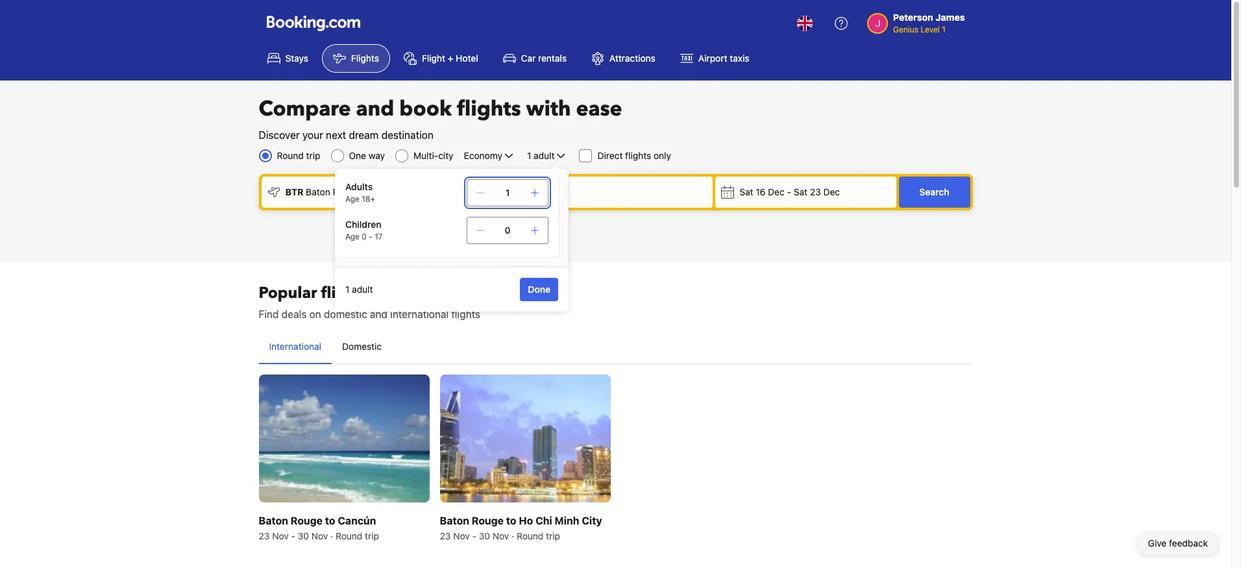 Task type: locate. For each thing, give the bounding box(es) containing it.
1
[[943, 25, 946, 34], [527, 150, 531, 161], [506, 187, 510, 198], [346, 284, 350, 295]]

1 age from the top
[[346, 194, 360, 204]]

1 adult
[[527, 150, 555, 161], [346, 284, 373, 295]]

0 horizontal spatial to
[[325, 515, 336, 527]]

flights left only
[[626, 150, 652, 161]]

and up dream
[[356, 95, 394, 123]]

economy
[[464, 150, 503, 161]]

nov
[[272, 531, 289, 542], [312, 531, 328, 542], [453, 531, 470, 542], [493, 531, 509, 542]]

baton rouge to cancún 23 nov - 30 nov · round trip
[[259, 515, 379, 542]]

round
[[277, 150, 304, 161], [336, 531, 363, 542], [517, 531, 544, 542]]

1 rouge from the left
[[291, 515, 323, 527]]

direct
[[598, 150, 623, 161]]

age
[[346, 194, 360, 204], [346, 232, 360, 242]]

rouge for cancún
[[291, 515, 323, 527]]

1 vertical spatial adult
[[352, 284, 373, 295]]

cancún
[[338, 515, 376, 527]]

2 baton from the left
[[440, 515, 470, 527]]

0 horizontal spatial dec
[[768, 186, 785, 197]]

rouge for ho
[[472, 515, 504, 527]]

- inside the baton rouge to cancún 23 nov - 30 nov · round trip
[[291, 531, 296, 542]]

dec
[[768, 186, 785, 197], [824, 186, 840, 197]]

- inside dropdown button
[[787, 186, 792, 197]]

1 horizontal spatial 0
[[505, 225, 511, 236]]

0 horizontal spatial trip
[[306, 150, 321, 161]]

2 nov from the left
[[312, 531, 328, 542]]

0 vertical spatial 1 adult
[[527, 150, 555, 161]]

rouge
[[291, 515, 323, 527], [472, 515, 504, 527]]

1 vertical spatial and
[[370, 309, 388, 320]]

1 inside 1 adult popup button
[[527, 150, 531, 161]]

1 horizontal spatial 30
[[479, 531, 490, 542]]

car rentals link
[[492, 44, 578, 73]]

1 horizontal spatial adult
[[534, 150, 555, 161]]

and inside popular flights near you find deals on domestic and international flights
[[370, 309, 388, 320]]

0 inside children age 0 - 17
[[362, 232, 367, 242]]

baton inside the baton rouge to cancún 23 nov - 30 nov · round trip
[[259, 515, 288, 527]]

done
[[528, 284, 551, 295]]

1 baton from the left
[[259, 515, 288, 527]]

1 horizontal spatial to
[[506, 515, 517, 527]]

age inside children age 0 - 17
[[346, 232, 360, 242]]

1 horizontal spatial 23
[[440, 531, 451, 542]]

0 horizontal spatial 0
[[362, 232, 367, 242]]

to inside baton rouge to ho chi minh city 23 nov - 30 nov · round trip
[[506, 515, 517, 527]]

level
[[921, 25, 940, 34]]

flights right international
[[452, 309, 481, 320]]

sat left 16
[[740, 186, 754, 197]]

attractions
[[610, 53, 656, 64]]

children
[[346, 219, 382, 230]]

2 age from the top
[[346, 232, 360, 242]]

16
[[756, 186, 766, 197]]

destination
[[382, 129, 434, 141]]

2 horizontal spatial round
[[517, 531, 544, 542]]

4 nov from the left
[[493, 531, 509, 542]]

to
[[325, 515, 336, 527], [506, 515, 517, 527]]

rentals
[[538, 53, 567, 64]]

2 horizontal spatial 23
[[810, 186, 821, 197]]

children age 0 - 17
[[346, 219, 383, 242]]

0 horizontal spatial adult
[[352, 284, 373, 295]]

sat right 16
[[794, 186, 808, 197]]

one
[[349, 150, 366, 161]]

1 horizontal spatial round
[[336, 531, 363, 542]]

age down the adults
[[346, 194, 360, 204]]

1 horizontal spatial trip
[[365, 531, 379, 542]]

1 to from the left
[[325, 515, 336, 527]]

rouge left ho
[[472, 515, 504, 527]]

-
[[787, 186, 792, 197], [369, 232, 373, 242], [291, 531, 296, 542], [473, 531, 477, 542]]

1 vertical spatial 1 adult
[[346, 284, 373, 295]]

2 sat from the left
[[794, 186, 808, 197]]

deals
[[282, 309, 307, 320]]

find
[[259, 309, 279, 320]]

1 30 from the left
[[298, 531, 309, 542]]

baton inside baton rouge to ho chi minh city 23 nov - 30 nov · round trip
[[440, 515, 470, 527]]

- inside baton rouge to ho chi minh city 23 nov - 30 nov · round trip
[[473, 531, 477, 542]]

1 horizontal spatial baton
[[440, 515, 470, 527]]

age inside adults age 18+
[[346, 194, 360, 204]]

1 horizontal spatial dec
[[824, 186, 840, 197]]

0 horizontal spatial 23
[[259, 531, 270, 542]]

1 adult inside popup button
[[527, 150, 555, 161]]

adult down with at the top left of page
[[534, 150, 555, 161]]

1 adult down with at the top left of page
[[527, 150, 555, 161]]

sat
[[740, 186, 754, 197], [794, 186, 808, 197]]

2 horizontal spatial trip
[[546, 531, 560, 542]]

age down children
[[346, 232, 360, 242]]

to for ho
[[506, 515, 517, 527]]

0 horizontal spatial rouge
[[291, 515, 323, 527]]

direct flights only
[[598, 150, 672, 161]]

round down the discover
[[277, 150, 304, 161]]

sat 16 dec - sat 23 dec button
[[716, 177, 897, 208]]

adults age 18+
[[346, 181, 375, 204]]

adult left the near
[[352, 284, 373, 295]]

airport taxis
[[699, 53, 750, 64]]

0 horizontal spatial baton
[[259, 515, 288, 527]]

rouge left 'cancún'
[[291, 515, 323, 527]]

30 inside baton rouge to ho chi minh city 23 nov - 30 nov · round trip
[[479, 531, 490, 542]]

city
[[582, 515, 603, 527]]

peterson james genius level 1
[[894, 12, 965, 34]]

1 horizontal spatial 1 adult
[[527, 150, 555, 161]]

round trip
[[277, 150, 321, 161]]

tab list
[[259, 330, 973, 365]]

1 adult up domestic
[[346, 284, 373, 295]]

only
[[654, 150, 672, 161]]

search
[[920, 186, 950, 197]]

genius
[[894, 25, 919, 34]]

17
[[375, 232, 383, 242]]

round inside the baton rouge to cancún 23 nov - 30 nov · round trip
[[336, 531, 363, 542]]

1 vertical spatial age
[[346, 232, 360, 242]]

trip
[[306, 150, 321, 161], [365, 531, 379, 542], [546, 531, 560, 542]]

·
[[331, 531, 333, 542], [512, 531, 514, 542]]

0 horizontal spatial ·
[[331, 531, 333, 542]]

and
[[356, 95, 394, 123], [370, 309, 388, 320]]

trip down 'cancún'
[[365, 531, 379, 542]]

peterson
[[894, 12, 934, 23]]

round down 'cancún'
[[336, 531, 363, 542]]

and down the near
[[370, 309, 388, 320]]

search button
[[899, 177, 971, 208]]

baton rouge to ho chi minh city 23 nov - 30 nov · round trip
[[440, 515, 603, 542]]

2 · from the left
[[512, 531, 514, 542]]

1 horizontal spatial rouge
[[472, 515, 504, 527]]

dream
[[349, 129, 379, 141]]

0 vertical spatial adult
[[534, 150, 555, 161]]

flights
[[457, 95, 521, 123], [626, 150, 652, 161], [321, 283, 369, 304], [452, 309, 481, 320]]

0
[[505, 225, 511, 236], [362, 232, 367, 242]]

to inside the baton rouge to cancún 23 nov - 30 nov · round trip
[[325, 515, 336, 527]]

airport
[[699, 53, 728, 64]]

with
[[526, 95, 571, 123]]

adults
[[346, 181, 373, 192]]

1 horizontal spatial ·
[[512, 531, 514, 542]]

2 rouge from the left
[[472, 515, 504, 527]]

flight + hotel
[[422, 53, 478, 64]]

0 horizontal spatial 30
[[298, 531, 309, 542]]

rouge inside baton rouge to ho chi minh city 23 nov - 30 nov · round trip
[[472, 515, 504, 527]]

1 · from the left
[[331, 531, 333, 542]]

23 inside sat 16 dec - sat 23 dec dropdown button
[[810, 186, 821, 197]]

trip inside baton rouge to ho chi minh city 23 nov - 30 nov · round trip
[[546, 531, 560, 542]]

1 horizontal spatial sat
[[794, 186, 808, 197]]

discover
[[259, 129, 300, 141]]

2 30 from the left
[[479, 531, 490, 542]]

0 vertical spatial age
[[346, 194, 360, 204]]

domestic
[[342, 341, 382, 352]]

baton
[[259, 515, 288, 527], [440, 515, 470, 527]]

round down ho
[[517, 531, 544, 542]]

2 to from the left
[[506, 515, 517, 527]]

to left 'cancún'
[[325, 515, 336, 527]]

to left ho
[[506, 515, 517, 527]]

23
[[810, 186, 821, 197], [259, 531, 270, 542], [440, 531, 451, 542]]

rouge inside the baton rouge to cancún 23 nov - 30 nov · round trip
[[291, 515, 323, 527]]

trip down chi at the left bottom
[[546, 531, 560, 542]]

booking.com logo image
[[267, 15, 360, 31], [267, 15, 360, 31]]

0 horizontal spatial sat
[[740, 186, 754, 197]]

compare
[[259, 95, 351, 123]]

trip down your
[[306, 150, 321, 161]]

car
[[521, 53, 536, 64]]

18+
[[362, 194, 375, 204]]

flights up economy
[[457, 95, 521, 123]]

0 vertical spatial and
[[356, 95, 394, 123]]

1 nov from the left
[[272, 531, 289, 542]]

ho
[[519, 515, 533, 527]]



Task type: describe. For each thing, give the bounding box(es) containing it.
ease
[[576, 95, 623, 123]]

multi-
[[414, 150, 439, 161]]

stays link
[[256, 44, 320, 73]]

give feedback
[[1149, 538, 1209, 549]]

flights inside compare and book flights with ease discover your next dream destination
[[457, 95, 521, 123]]

flights up domestic
[[321, 283, 369, 304]]

23 inside the baton rouge to cancún 23 nov - 30 nov · round trip
[[259, 531, 270, 542]]

0 horizontal spatial 1 adult
[[346, 284, 373, 295]]

baton rouge to cancún image
[[259, 375, 430, 503]]

international
[[390, 309, 449, 320]]

popular flights near you find deals on domestic and international flights
[[259, 283, 481, 320]]

domestic button
[[332, 330, 392, 364]]

give feedback button
[[1138, 532, 1219, 555]]

on
[[310, 309, 321, 320]]

1 inside peterson james genius level 1
[[943, 25, 946, 34]]

multi-city
[[414, 150, 454, 161]]

flight + hotel link
[[393, 44, 489, 73]]

btr
[[285, 186, 304, 197]]

age for children
[[346, 232, 360, 242]]

done button
[[520, 278, 559, 301]]

compare and book flights with ease discover your next dream destination
[[259, 95, 623, 141]]

chi
[[536, 515, 552, 527]]

baton for baton rouge to ho chi minh city
[[440, 515, 470, 527]]

3 nov from the left
[[453, 531, 470, 542]]

· inside baton rouge to ho chi minh city 23 nov - 30 nov · round trip
[[512, 531, 514, 542]]

1 adult button
[[526, 148, 569, 164]]

airport taxis link
[[669, 44, 761, 73]]

popular
[[259, 283, 317, 304]]

tab list containing international
[[259, 330, 973, 365]]

car rentals
[[521, 53, 567, 64]]

and inside compare and book flights with ease discover your next dream destination
[[356, 95, 394, 123]]

flights link
[[322, 44, 390, 73]]

flight
[[422, 53, 445, 64]]

trip inside the baton rouge to cancún 23 nov - 30 nov · round trip
[[365, 531, 379, 542]]

minh
[[555, 515, 580, 527]]

+
[[448, 53, 454, 64]]

next
[[326, 129, 346, 141]]

near
[[373, 283, 407, 304]]

23 inside baton rouge to ho chi minh city 23 nov - 30 nov · round trip
[[440, 531, 451, 542]]

baton rouge to ho chi minh city image
[[440, 375, 611, 503]]

age for adults
[[346, 194, 360, 204]]

you
[[411, 283, 439, 304]]

international button
[[259, 330, 332, 364]]

1 sat from the left
[[740, 186, 754, 197]]

way
[[369, 150, 385, 161]]

30 inside the baton rouge to cancún 23 nov - 30 nov · round trip
[[298, 531, 309, 542]]

baton for baton rouge to cancún
[[259, 515, 288, 527]]

1 dec from the left
[[768, 186, 785, 197]]

hotel
[[456, 53, 478, 64]]

to for cancún
[[325, 515, 336, 527]]

international
[[269, 341, 322, 352]]

city
[[439, 150, 454, 161]]

sat 16 dec - sat 23 dec
[[740, 186, 840, 197]]

- inside children age 0 - 17
[[369, 232, 373, 242]]

· inside the baton rouge to cancún 23 nov - 30 nov · round trip
[[331, 531, 333, 542]]

flights
[[351, 53, 379, 64]]

domestic
[[324, 309, 367, 320]]

btr button
[[261, 177, 474, 208]]

give
[[1149, 538, 1167, 549]]

james
[[936, 12, 965, 23]]

stays
[[285, 53, 308, 64]]

2 dec from the left
[[824, 186, 840, 197]]

feedback
[[1170, 538, 1209, 549]]

0 horizontal spatial round
[[277, 150, 304, 161]]

book
[[400, 95, 452, 123]]

attractions link
[[581, 44, 667, 73]]

your
[[303, 129, 323, 141]]

taxis
[[730, 53, 750, 64]]

one way
[[349, 150, 385, 161]]

round inside baton rouge to ho chi minh city 23 nov - 30 nov · round trip
[[517, 531, 544, 542]]

adult inside popup button
[[534, 150, 555, 161]]



Task type: vqa. For each thing, say whether or not it's contained in the screenshot.
CONDITIONING to the bottom
no



